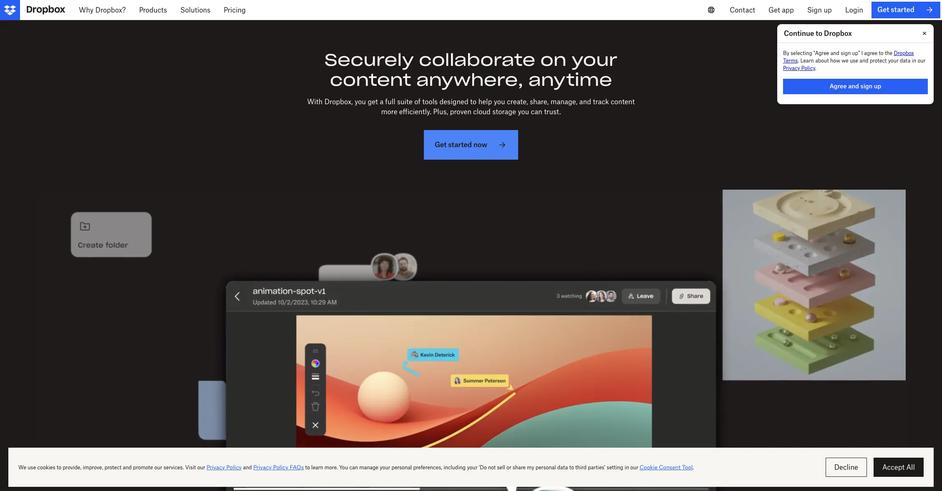 Task type: describe. For each thing, give the bounding box(es) containing it.
dropbox terms link
[[784, 50, 915, 64]]

up inside button
[[875, 83, 882, 90]]

with
[[307, 98, 323, 106]]

get started now
[[435, 141, 488, 149]]

of
[[415, 98, 421, 106]]

with dropbox, you get a full suite of tools designed to help you create, share, manage, and track content more efficiently. plus, proven cloud storage you can trust.
[[307, 98, 635, 116]]

on
[[541, 49, 567, 71]]

0 vertical spatial sign
[[841, 50, 851, 56]]

data
[[901, 58, 911, 64]]

securely collaborate on your content anywhere, anytime
[[325, 49, 618, 91]]

0 horizontal spatial .
[[798, 58, 800, 64]]

plus,
[[434, 108, 448, 116]]

"agree
[[814, 50, 830, 56]]

get for get app
[[769, 6, 781, 14]]

we
[[842, 58, 849, 64]]

get started
[[878, 6, 915, 14]]

get
[[368, 98, 378, 106]]

started for get started now
[[449, 141, 472, 149]]

anytime
[[529, 69, 613, 91]]

products button
[[133, 0, 174, 20]]

create,
[[507, 98, 528, 106]]

securely
[[325, 49, 414, 71]]

and up how
[[831, 50, 840, 56]]

agree
[[865, 50, 878, 56]]

why
[[79, 6, 94, 14]]

a
[[380, 98, 384, 106]]

get started now link
[[424, 130, 519, 160]]

anywhere,
[[417, 69, 524, 91]]

to inside with dropbox, you get a full suite of tools designed to help you create, share, manage, and track content more efficiently. plus, proven cloud storage you can trust.
[[471, 98, 477, 106]]

selecting
[[791, 50, 813, 56]]

efficiently.
[[399, 108, 432, 116]]

can
[[531, 108, 543, 116]]

by
[[784, 50, 790, 56]]

full
[[386, 98, 396, 106]]

and inside . learn about how we use and protect your data in our privacy policy .
[[860, 58, 869, 64]]

suite
[[397, 98, 413, 106]]

sign up
[[808, 6, 832, 14]]

and inside button
[[849, 83, 860, 90]]

sign up link
[[801, 0, 839, 20]]

1 horizontal spatial you
[[494, 98, 505, 106]]

0 vertical spatial up
[[824, 6, 832, 14]]

2 horizontal spatial to
[[879, 50, 884, 56]]

up"
[[853, 50, 861, 56]]

continue
[[785, 29, 815, 38]]

0 horizontal spatial dropbox
[[825, 29, 853, 38]]

your inside securely collaborate on your content anywhere, anytime
[[572, 49, 618, 71]]

2 horizontal spatial you
[[518, 108, 530, 116]]

use
[[850, 58, 859, 64]]

why dropbox? button
[[72, 0, 133, 20]]

in
[[913, 58, 917, 64]]

dropbox?
[[95, 6, 126, 14]]

privacy policy link
[[784, 65, 816, 71]]

started for get started
[[892, 6, 915, 14]]

login link
[[839, 0, 870, 20]]

protect
[[870, 58, 887, 64]]

get for get started now
[[435, 141, 447, 149]]



Task type: locate. For each thing, give the bounding box(es) containing it.
dropbox,
[[325, 98, 353, 106]]

0 horizontal spatial get
[[435, 141, 447, 149]]

. up privacy policy link
[[798, 58, 800, 64]]

to
[[816, 29, 823, 38], [879, 50, 884, 56], [471, 98, 477, 106]]

sign
[[841, 50, 851, 56], [861, 83, 873, 90]]

your
[[572, 49, 618, 71], [889, 58, 899, 64]]

your inside . learn about how we use and protect your data in our privacy policy .
[[889, 58, 899, 64]]

0 horizontal spatial to
[[471, 98, 477, 106]]

trust.
[[545, 108, 561, 116]]

get app button
[[762, 0, 801, 20]]

dropbox
[[825, 29, 853, 38], [895, 50, 915, 56]]

privacy
[[784, 65, 801, 71]]

and down i at the top
[[860, 58, 869, 64]]

to up "agree
[[816, 29, 823, 38]]

2 horizontal spatial get
[[878, 6, 890, 14]]

help
[[479, 98, 492, 106]]

i
[[862, 50, 863, 56]]

get left app
[[769, 6, 781, 14]]

dropbox up data
[[895, 50, 915, 56]]

agree and sign up
[[830, 83, 882, 90]]

0 horizontal spatial up
[[824, 6, 832, 14]]

1 vertical spatial content
[[611, 98, 635, 106]]

1 vertical spatial to
[[879, 50, 884, 56]]

sign down . learn about how we use and protect your data in our privacy policy .
[[861, 83, 873, 90]]

dropbox terms
[[784, 50, 915, 64]]

1 horizontal spatial get
[[769, 6, 781, 14]]

. learn about how we use and protect your data in our privacy policy .
[[784, 58, 926, 71]]

login
[[846, 6, 864, 14]]

storage
[[493, 108, 516, 116]]

2 vertical spatial to
[[471, 98, 477, 106]]

0 horizontal spatial your
[[572, 49, 618, 71]]

you down the create, at the top of page
[[518, 108, 530, 116]]

0 horizontal spatial content
[[330, 69, 412, 91]]

get app
[[769, 6, 794, 14]]

and right "agree"
[[849, 83, 860, 90]]

contact
[[730, 6, 756, 14]]

our
[[918, 58, 926, 64]]

pricing
[[224, 6, 246, 14]]

pricing link
[[217, 0, 253, 20]]

tools
[[423, 98, 438, 106]]

1 horizontal spatial your
[[889, 58, 899, 64]]

how
[[831, 58, 841, 64]]

content
[[330, 69, 412, 91], [611, 98, 635, 106]]

0 vertical spatial to
[[816, 29, 823, 38]]

1 horizontal spatial sign
[[861, 83, 873, 90]]

1 vertical spatial sign
[[861, 83, 873, 90]]

1 horizontal spatial content
[[611, 98, 635, 106]]

get inside dropdown button
[[769, 6, 781, 14]]

proven
[[450, 108, 472, 116]]

sign up we
[[841, 50, 851, 56]]

track
[[593, 98, 609, 106]]

0 horizontal spatial you
[[355, 98, 366, 106]]

now
[[474, 141, 488, 149]]

and inside with dropbox, you get a full suite of tools designed to help you create, share, manage, and track content more efficiently. plus, proven cloud storage you can trust.
[[580, 98, 592, 106]]

solutions
[[180, 6, 211, 14]]

sign
[[808, 6, 823, 14]]

about
[[816, 58, 829, 64]]

get right login 'link'
[[878, 6, 890, 14]]

to left help
[[471, 98, 477, 106]]

content inside with dropbox, you get a full suite of tools designed to help you create, share, manage, and track content more efficiently. plus, proven cloud storage you can trust.
[[611, 98, 635, 106]]

solutions button
[[174, 0, 217, 20]]

get down plus,
[[435, 141, 447, 149]]

contact button
[[724, 0, 762, 20]]

content up the get
[[330, 69, 412, 91]]

get
[[878, 6, 890, 14], [769, 6, 781, 14], [435, 141, 447, 149]]

sign inside agree and sign up button
[[861, 83, 873, 90]]

collaborate
[[419, 49, 536, 71]]

cloud
[[474, 108, 491, 116]]

up down "protect"
[[875, 83, 882, 90]]

to left the the
[[879, 50, 884, 56]]

designed
[[440, 98, 469, 106]]

up
[[824, 6, 832, 14], [875, 83, 882, 90]]

you
[[355, 98, 366, 106], [494, 98, 505, 106], [518, 108, 530, 116]]

0 vertical spatial dropbox
[[825, 29, 853, 38]]

agree and sign up button
[[784, 79, 929, 94]]

1 horizontal spatial started
[[892, 6, 915, 14]]

1 vertical spatial dropbox
[[895, 50, 915, 56]]

1 horizontal spatial to
[[816, 29, 823, 38]]

you up storage
[[494, 98, 505, 106]]

0 vertical spatial content
[[330, 69, 412, 91]]

manage,
[[551, 98, 578, 106]]

0 horizontal spatial started
[[449, 141, 472, 149]]

and left track
[[580, 98, 592, 106]]

1 horizontal spatial .
[[816, 65, 817, 71]]

1 vertical spatial started
[[449, 141, 472, 149]]

dropbox inside the dropbox terms
[[895, 50, 915, 56]]

the
[[886, 50, 893, 56]]

0 horizontal spatial sign
[[841, 50, 851, 56]]

continue to dropbox
[[785, 29, 853, 38]]

1 vertical spatial up
[[875, 83, 882, 90]]

why dropbox?
[[79, 6, 126, 14]]

learn
[[801, 58, 815, 64]]

get for get started
[[878, 6, 890, 14]]

and
[[831, 50, 840, 56], [860, 58, 869, 64], [849, 83, 860, 90], [580, 98, 592, 106]]

content inside securely collaborate on your content anywhere, anytime
[[330, 69, 412, 91]]

app
[[783, 6, 794, 14]]

share,
[[530, 98, 549, 106]]

dropbox up by selecting "agree and sign up" i agree to the
[[825, 29, 853, 38]]

1 horizontal spatial dropbox
[[895, 50, 915, 56]]

get started link
[[872, 2, 941, 18]]

your down the the
[[889, 58, 899, 64]]

more
[[381, 108, 398, 116]]

up right 'sign'
[[824, 6, 832, 14]]

by selecting "agree and sign up" i agree to the
[[784, 50, 895, 56]]

you left the get
[[355, 98, 366, 106]]

your right on at the top of page
[[572, 49, 618, 71]]

1 vertical spatial .
[[816, 65, 817, 71]]

terms
[[784, 58, 798, 64]]

policy
[[802, 65, 816, 71]]

started
[[892, 6, 915, 14], [449, 141, 472, 149]]

0 vertical spatial .
[[798, 58, 800, 64]]

agree
[[830, 83, 847, 90]]

. down about on the right top of the page
[[816, 65, 817, 71]]

1 horizontal spatial up
[[875, 83, 882, 90]]

content right track
[[611, 98, 635, 106]]

products
[[139, 6, 167, 14]]

.
[[798, 58, 800, 64], [816, 65, 817, 71]]

0 vertical spatial started
[[892, 6, 915, 14]]



Task type: vqa. For each thing, say whether or not it's contained in the screenshot.
the started in the GET STARTED NOW Link
yes



